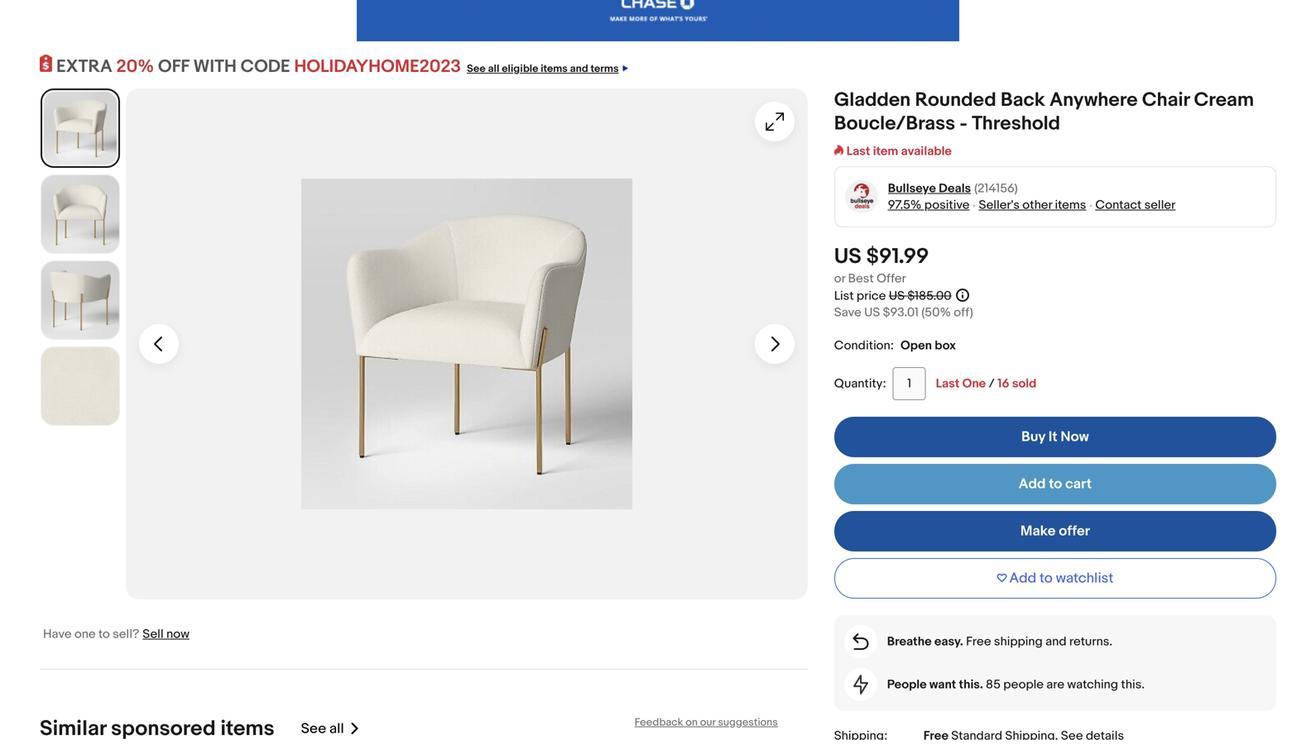 Task type: vqa. For each thing, say whether or not it's contained in the screenshot.
1st with details__icon from the bottom
yes



Task type: locate. For each thing, give the bounding box(es) containing it.
with details__icon image for breathe
[[853, 634, 869, 651]]

back
[[1001, 89, 1045, 112]]

0 vertical spatial all
[[488, 62, 499, 75]]

1 horizontal spatial see
[[467, 62, 486, 75]]

2 horizontal spatial us
[[889, 289, 905, 304]]

want
[[929, 678, 956, 693]]

last left item
[[847, 144, 870, 159]]

1 vertical spatial with details__icon image
[[853, 676, 868, 695]]

add left cart
[[1019, 476, 1046, 493]]

make
[[1020, 523, 1056, 541]]

watchlist
[[1056, 570, 1114, 588]]

0 horizontal spatial see
[[301, 721, 326, 738]]

picture 4 of 4 image
[[41, 348, 119, 426]]

with details__icon image for people
[[853, 676, 868, 695]]

0 vertical spatial to
[[1049, 476, 1062, 493]]

1 this. from the left
[[959, 678, 983, 693]]

us up the or
[[834, 244, 862, 270]]

/
[[989, 377, 995, 392]]

gladden rounded back anywhere chair cream boucle/brass - threshold - picture 1 of 4 image
[[126, 89, 808, 600]]

to inside add to cart link
[[1049, 476, 1062, 493]]

1 vertical spatial see
[[301, 721, 326, 738]]

and for returns.
[[1046, 635, 1067, 650]]

us up $93.01 on the top of the page
[[889, 289, 905, 304]]

items right other
[[1055, 198, 1086, 213]]

add for add to cart
[[1019, 476, 1046, 493]]

easy.
[[934, 635, 963, 650]]

last one / 16 sold
[[936, 377, 1037, 392]]

0 vertical spatial add
[[1019, 476, 1046, 493]]

sold
[[1012, 377, 1037, 392]]

0 horizontal spatial items
[[541, 62, 568, 75]]

add inside add to cart link
[[1019, 476, 1046, 493]]

and left terms
[[570, 62, 588, 75]]

picture 1 of 4 image
[[42, 90, 118, 166]]

rounded
[[915, 89, 996, 112]]

1 horizontal spatial us
[[864, 306, 880, 320]]

0 vertical spatial items
[[541, 62, 568, 75]]

bullseye
[[888, 181, 936, 196]]

this. right watching
[[1121, 678, 1145, 693]]

1 horizontal spatial this.
[[1121, 678, 1145, 693]]

offer
[[1059, 523, 1090, 541]]

to left cart
[[1049, 476, 1062, 493]]

returns.
[[1069, 635, 1113, 650]]

extra
[[56, 56, 112, 77]]

all for see all eligible items and terms
[[488, 62, 499, 75]]

anywhere
[[1050, 89, 1138, 112]]

See all text field
[[301, 721, 344, 738]]

to inside add to watchlist button
[[1040, 570, 1053, 588]]

2 with details__icon image from the top
[[853, 676, 868, 695]]

1 horizontal spatial items
[[1055, 198, 1086, 213]]

1 vertical spatial add
[[1009, 570, 1036, 588]]

free
[[966, 635, 991, 650]]

with details__icon image left breathe
[[853, 634, 869, 651]]

0 vertical spatial last
[[847, 144, 870, 159]]

1 horizontal spatial and
[[1046, 635, 1067, 650]]

0 vertical spatial and
[[570, 62, 588, 75]]

this. left 85
[[959, 678, 983, 693]]

0 vertical spatial us
[[834, 244, 862, 270]]

to right one
[[98, 627, 110, 642]]

16
[[998, 377, 1009, 392]]

1 vertical spatial and
[[1046, 635, 1067, 650]]

sell now link
[[143, 627, 189, 642]]

us down price
[[864, 306, 880, 320]]

items
[[541, 62, 568, 75], [1055, 198, 1086, 213]]

97.5%
[[888, 198, 922, 213]]

add to cart link
[[834, 465, 1276, 505]]

on
[[686, 717, 698, 730]]

1 with details__icon image from the top
[[853, 634, 869, 651]]

to left the watchlist
[[1040, 570, 1053, 588]]

contact
[[1095, 198, 1142, 213]]

1 vertical spatial items
[[1055, 198, 1086, 213]]

add down make
[[1009, 570, 1036, 588]]

with details__icon image left people
[[853, 676, 868, 695]]

last left one
[[936, 377, 960, 392]]

feedback on our suggestions link
[[635, 717, 778, 730]]

our
[[700, 717, 716, 730]]

make offer
[[1020, 523, 1090, 541]]

people want this. 85 people are watching this.
[[887, 678, 1145, 693]]

list price us $185.00
[[834, 289, 952, 304]]

2 vertical spatial us
[[864, 306, 880, 320]]

open
[[901, 339, 932, 354]]

1 horizontal spatial last
[[936, 377, 960, 392]]

one
[[74, 627, 96, 642]]

sell
[[143, 627, 164, 642]]

1 vertical spatial to
[[1040, 570, 1053, 588]]

advertisement region
[[357, 0, 959, 41]]

$91.99
[[866, 244, 929, 270]]

and left returns.
[[1046, 635, 1067, 650]]

picture 3 of 4 image
[[41, 262, 119, 339]]

to for watchlist
[[1040, 570, 1053, 588]]

us
[[834, 244, 862, 270], [889, 289, 905, 304], [864, 306, 880, 320]]

seller's other items
[[979, 198, 1086, 213]]

1 vertical spatial last
[[936, 377, 960, 392]]

$93.01
[[883, 306, 919, 320]]

save us $93.01 (50% off)
[[834, 306, 973, 320]]

0 vertical spatial see
[[467, 62, 486, 75]]

2 vertical spatial to
[[98, 627, 110, 642]]

save
[[834, 306, 861, 320]]

bullseye deals (214156)
[[888, 181, 1018, 196]]

add to cart
[[1019, 476, 1092, 493]]

other
[[1023, 198, 1052, 213]]

see inside "link"
[[301, 721, 326, 738]]

off)
[[954, 306, 973, 320]]

feedback
[[635, 717, 683, 730]]

add
[[1019, 476, 1046, 493], [1009, 570, 1036, 588]]

see
[[467, 62, 486, 75], [301, 721, 326, 738]]

0 vertical spatial with details__icon image
[[853, 634, 869, 651]]

and
[[570, 62, 588, 75], [1046, 635, 1067, 650]]

eligible
[[502, 62, 538, 75]]

items right eligible
[[541, 62, 568, 75]]

all inside "link"
[[329, 721, 344, 738]]

contact seller
[[1095, 198, 1176, 213]]

now
[[1061, 429, 1089, 446]]

gladden
[[834, 89, 911, 112]]

add to watchlist
[[1009, 570, 1114, 588]]

0 horizontal spatial this.
[[959, 678, 983, 693]]

with details__icon image
[[853, 634, 869, 651], [853, 676, 868, 695]]

1 horizontal spatial all
[[488, 62, 499, 75]]

0 horizontal spatial and
[[570, 62, 588, 75]]

breathe
[[887, 635, 932, 650]]

add inside add to watchlist button
[[1009, 570, 1036, 588]]

0 horizontal spatial all
[[329, 721, 344, 738]]

this.
[[959, 678, 983, 693], [1121, 678, 1145, 693]]

0 horizontal spatial last
[[847, 144, 870, 159]]

condition: open box
[[834, 339, 956, 354]]

with
[[193, 56, 237, 77]]

Quantity: text field
[[893, 368, 926, 401]]

see for see all
[[301, 721, 326, 738]]

1 vertical spatial all
[[329, 721, 344, 738]]

to
[[1049, 476, 1062, 493], [1040, 570, 1053, 588], [98, 627, 110, 642]]

offer
[[877, 272, 906, 286]]

seller's other items link
[[979, 198, 1086, 213]]



Task type: describe. For each thing, give the bounding box(es) containing it.
contact seller link
[[1095, 198, 1176, 213]]

now
[[166, 627, 189, 642]]

97.5% positive link
[[888, 198, 970, 213]]

breathe easy. free shipping and returns.
[[887, 635, 1113, 650]]

best
[[848, 272, 874, 286]]

or best offer
[[834, 272, 906, 286]]

2 this. from the left
[[1121, 678, 1145, 693]]

see all eligible items and terms link
[[461, 56, 628, 77]]

1 vertical spatial us
[[889, 289, 905, 304]]

threshold
[[972, 112, 1060, 136]]

$185.00
[[908, 289, 952, 304]]

terms
[[591, 62, 619, 75]]

0 horizontal spatial us
[[834, 244, 862, 270]]

have
[[43, 627, 72, 642]]

bullseye deals image
[[845, 180, 878, 214]]

us $91.99
[[834, 244, 929, 270]]

deals
[[939, 181, 971, 196]]

cart
[[1065, 476, 1092, 493]]

suggestions
[[718, 717, 778, 730]]

price
[[857, 289, 886, 304]]

to for cart
[[1049, 476, 1062, 493]]

are
[[1046, 678, 1065, 693]]

seller's
[[979, 198, 1020, 213]]

item
[[873, 144, 898, 159]]

see for see all eligible items and terms
[[467, 62, 486, 75]]

see all eligible items and terms
[[467, 62, 619, 75]]

quantity:
[[834, 377, 886, 392]]

20%
[[116, 56, 154, 77]]

one
[[962, 377, 986, 392]]

picture 2 of 4 image
[[41, 176, 119, 253]]

chair
[[1142, 89, 1190, 112]]

seller
[[1144, 198, 1176, 213]]

extra 20% off with code holidayhome2023
[[56, 56, 461, 77]]

buy it now link
[[834, 417, 1276, 458]]

sell?
[[113, 627, 139, 642]]

last for last item available
[[847, 144, 870, 159]]

last for last one / 16 sold
[[936, 377, 960, 392]]

see all
[[301, 721, 344, 738]]

85
[[986, 678, 1001, 693]]

list
[[834, 289, 854, 304]]

gladden rounded back anywhere chair cream boucle/brass - threshold
[[834, 89, 1254, 136]]

box
[[935, 339, 956, 354]]

people
[[887, 678, 927, 693]]

boucle/brass
[[834, 112, 955, 136]]

feedback on our suggestions
[[635, 717, 778, 730]]

97.5% positive
[[888, 198, 970, 213]]

-
[[960, 112, 968, 136]]

shipping
[[994, 635, 1043, 650]]

holidayhome2023
[[294, 56, 461, 77]]

code
[[241, 56, 290, 77]]

add for add to watchlist
[[1009, 570, 1036, 588]]

have one to sell? sell now
[[43, 627, 189, 642]]

or
[[834, 272, 845, 286]]

watching
[[1067, 678, 1118, 693]]

it
[[1049, 429, 1058, 446]]

bullseye deals link
[[888, 181, 971, 197]]

last item available
[[847, 144, 952, 159]]

add to watchlist button
[[834, 559, 1276, 599]]

cream
[[1194, 89, 1254, 112]]

buy
[[1021, 429, 1045, 446]]

all for see all
[[329, 721, 344, 738]]

off
[[158, 56, 189, 77]]

(50%
[[922, 306, 951, 320]]

condition:
[[834, 339, 894, 354]]

make offer link
[[834, 512, 1276, 552]]

positive
[[924, 198, 970, 213]]

(214156)
[[974, 181, 1018, 196]]

and for terms
[[570, 62, 588, 75]]

see all link
[[301, 717, 361, 741]]

people
[[1003, 678, 1044, 693]]



